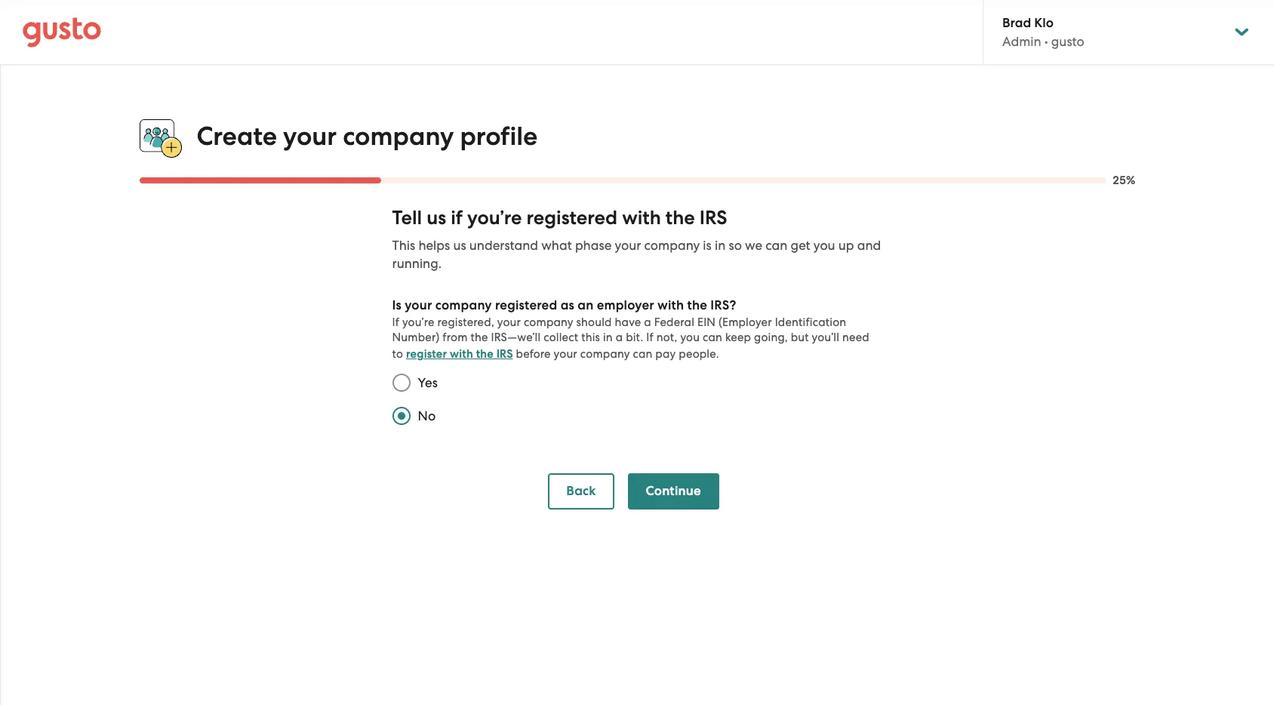 Task type: vqa. For each thing, say whether or not it's contained in the screenshot.
first , from the right
no



Task type: describe. For each thing, give the bounding box(es) containing it.
company inside the this helps us understand what phase your company is in so we can get you up and running.
[[645, 238, 700, 253]]

admin
[[1003, 34, 1042, 49]]

0 vertical spatial irs
[[700, 206, 728, 230]]

this
[[582, 331, 600, 345]]

in inside the this helps us understand what phase your company is in so we can get you up and running.
[[715, 238, 726, 253]]

register with the irs link
[[406, 348, 513, 361]]

company inside if you're registered, your company should have a federal ein (employer identification number) from the irs—we'll collect this in a bit. if not, you can keep going, but you'll need to
[[524, 316, 574, 329]]

brad klo admin • gusto
[[1003, 15, 1085, 49]]

the down irs—we'll
[[476, 348, 494, 361]]

federal
[[655, 316, 695, 329]]

2 vertical spatial with
[[450, 348, 473, 361]]

pay
[[656, 348, 676, 361]]

get
[[791, 238, 811, 253]]

register with the irs before your company can pay people.
[[406, 348, 720, 361]]

is
[[392, 298, 402, 314]]

No radio
[[385, 400, 418, 433]]

0 vertical spatial us
[[427, 206, 446, 230]]

not,
[[657, 331, 678, 345]]

you inside if you're registered, your company should have a federal ein (employer identification number) from the irs—we'll collect this in a bit. if not, you can keep going, but you'll need to
[[681, 331, 700, 345]]

you inside the this helps us understand what phase your company is in so we can get you up and running.
[[814, 238, 836, 253]]

your inside if you're registered, your company should have a federal ein (employer identification number) from the irs—we'll collect this in a bit. if not, you can keep going, but you'll need to
[[497, 316, 521, 329]]

what
[[542, 238, 572, 253]]

brad
[[1003, 15, 1032, 31]]

0 horizontal spatial irs
[[497, 348, 513, 361]]

1 vertical spatial with
[[658, 298, 684, 314]]

understand
[[470, 238, 539, 253]]

0 vertical spatial if
[[392, 316, 400, 329]]

(employer
[[719, 316, 772, 329]]

an
[[578, 298, 594, 314]]

can inside the this helps us understand what phase your company is in so we can get you up and running.
[[766, 238, 788, 253]]

create
[[197, 121, 277, 152]]

the up the this helps us understand what phase your company is in so we can get you up and running.
[[666, 206, 695, 230]]

your inside the this helps us understand what phase your company is in so we can get you up and running.
[[615, 238, 642, 253]]

as
[[561, 298, 575, 314]]

up
[[839, 238, 855, 253]]

1 vertical spatial if
[[647, 331, 654, 345]]

0 horizontal spatial can
[[633, 348, 653, 361]]

need
[[843, 331, 870, 345]]

home image
[[23, 17, 101, 47]]

continue button
[[628, 474, 720, 510]]

in inside if you're registered, your company should have a federal ein (employer identification number) from the irs—we'll collect this in a bit. if not, you can keep going, but you'll need to
[[603, 331, 613, 345]]

is
[[703, 238, 712, 253]]

helps
[[419, 238, 450, 253]]

we
[[745, 238, 763, 253]]

klo
[[1035, 15, 1054, 31]]

you're inside if you're registered, your company should have a federal ein (employer identification number) from the irs—we'll collect this in a bit. if not, you can keep going, but you'll need to
[[403, 316, 435, 329]]

0 vertical spatial a
[[644, 316, 652, 329]]

you'll
[[812, 331, 840, 345]]

irs?
[[711, 298, 737, 314]]

us inside the this helps us understand what phase your company is in so we can get you up and running.
[[453, 238, 466, 253]]

create your company profile
[[197, 121, 538, 152]]

tell us if you're registered with the irs
[[392, 206, 728, 230]]

this helps us understand what phase your company is in so we can get you up and running.
[[392, 238, 882, 271]]

running.
[[392, 256, 442, 271]]

1 vertical spatial registered
[[495, 298, 558, 314]]

and
[[858, 238, 882, 253]]

0 vertical spatial with
[[622, 206, 661, 230]]



Task type: locate. For each thing, give the bounding box(es) containing it.
25%
[[1113, 174, 1136, 187]]

you up people. on the right of the page
[[681, 331, 700, 345]]

back link
[[549, 474, 614, 510]]

but
[[791, 331, 809, 345]]

a
[[644, 316, 652, 329], [616, 331, 623, 345]]

if you're registered, your company should have a federal ein (employer identification number) from the irs—we'll collect this in a bit. if not, you can keep going, but you'll need to
[[392, 316, 870, 361]]

this
[[392, 238, 416, 253]]

no
[[418, 409, 436, 424]]

0 vertical spatial can
[[766, 238, 788, 253]]

a right have
[[644, 316, 652, 329]]

your up irs—we'll
[[497, 316, 521, 329]]

registered,
[[438, 316, 495, 329]]

Yes radio
[[385, 366, 418, 400]]

1 horizontal spatial us
[[453, 238, 466, 253]]

is your company registered as an employer with the irs?
[[392, 298, 737, 314]]

you're
[[468, 206, 522, 230], [403, 316, 435, 329]]

your down collect
[[554, 348, 578, 361]]

register
[[406, 348, 447, 361]]

keep
[[726, 331, 752, 345]]

0 vertical spatial you're
[[468, 206, 522, 230]]

you
[[814, 238, 836, 253], [681, 331, 700, 345]]

ein
[[698, 316, 716, 329]]

back
[[567, 484, 596, 499]]

0 horizontal spatial us
[[427, 206, 446, 230]]

number)
[[392, 331, 440, 345]]

us left if
[[427, 206, 446, 230]]

people.
[[679, 348, 720, 361]]

tell
[[392, 206, 422, 230]]

a left bit.
[[616, 331, 623, 345]]

your right phase
[[615, 238, 642, 253]]

before
[[516, 348, 551, 361]]

with up the this helps us understand what phase your company is in so we can get you up and running.
[[622, 206, 661, 230]]

1 horizontal spatial if
[[647, 331, 654, 345]]

your
[[283, 121, 337, 152], [615, 238, 642, 253], [405, 298, 432, 314], [497, 316, 521, 329], [554, 348, 578, 361]]

1 vertical spatial you're
[[403, 316, 435, 329]]

can right we
[[766, 238, 788, 253]]

if right bit.
[[647, 331, 654, 345]]

the up ein at top right
[[688, 298, 708, 314]]

going,
[[754, 331, 788, 345]]

if
[[451, 206, 463, 230]]

gusto
[[1052, 34, 1085, 49]]

if
[[392, 316, 400, 329], [647, 331, 654, 345]]

1 horizontal spatial a
[[644, 316, 652, 329]]

with
[[622, 206, 661, 230], [658, 298, 684, 314], [450, 348, 473, 361]]

us right helps
[[453, 238, 466, 253]]

irs
[[700, 206, 728, 230], [497, 348, 513, 361]]

0 horizontal spatial in
[[603, 331, 613, 345]]

us
[[427, 206, 446, 230], [453, 238, 466, 253]]

2 horizontal spatial can
[[766, 238, 788, 253]]

can down bit.
[[633, 348, 653, 361]]

you're up "understand"
[[468, 206, 522, 230]]

0 horizontal spatial you
[[681, 331, 700, 345]]

0 vertical spatial in
[[715, 238, 726, 253]]

from
[[443, 331, 468, 345]]

can
[[766, 238, 788, 253], [703, 331, 723, 345], [633, 348, 653, 361]]

1 vertical spatial irs
[[497, 348, 513, 361]]

registered
[[527, 206, 618, 230], [495, 298, 558, 314]]

profile
[[460, 121, 538, 152]]

so
[[729, 238, 742, 253]]

to
[[392, 348, 403, 361]]

1 vertical spatial a
[[616, 331, 623, 345]]

1 vertical spatial in
[[603, 331, 613, 345]]

2 vertical spatial can
[[633, 348, 653, 361]]

1 horizontal spatial you
[[814, 238, 836, 253]]

irs—we'll
[[491, 331, 541, 345]]

can down ein at top right
[[703, 331, 723, 345]]

continue
[[646, 484, 701, 499]]

registered up irs—we'll
[[495, 298, 558, 314]]

irs down irs—we'll
[[497, 348, 513, 361]]

if down is
[[392, 316, 400, 329]]

1 horizontal spatial in
[[715, 238, 726, 253]]

with down "from"
[[450, 348, 473, 361]]

employer
[[597, 298, 655, 314]]

should
[[577, 316, 612, 329]]

1 vertical spatial you
[[681, 331, 700, 345]]

your right is
[[405, 298, 432, 314]]

with up the federal
[[658, 298, 684, 314]]

registered up what
[[527, 206, 618, 230]]

the down registered,
[[471, 331, 488, 345]]

in
[[715, 238, 726, 253], [603, 331, 613, 345]]

can inside if you're registered, your company should have a federal ein (employer identification number) from the irs—we'll collect this in a bit. if not, you can keep going, but you'll need to
[[703, 331, 723, 345]]

phase
[[575, 238, 612, 253]]

0 horizontal spatial you're
[[403, 316, 435, 329]]

1 vertical spatial us
[[453, 238, 466, 253]]

irs up is
[[700, 206, 728, 230]]

•
[[1045, 34, 1049, 49]]

bit.
[[626, 331, 644, 345]]

1 horizontal spatial you're
[[468, 206, 522, 230]]

have
[[615, 316, 642, 329]]

1 vertical spatial can
[[703, 331, 723, 345]]

identification
[[775, 316, 847, 329]]

you left up
[[814, 238, 836, 253]]

yes
[[418, 376, 438, 391]]

the inside if you're registered, your company should have a federal ein (employer identification number) from the irs—we'll collect this in a bit. if not, you can keep going, but you'll need to
[[471, 331, 488, 345]]

company
[[343, 121, 454, 152], [645, 238, 700, 253], [436, 298, 492, 314], [524, 316, 574, 329], [581, 348, 630, 361]]

your right create
[[283, 121, 337, 152]]

0 horizontal spatial a
[[616, 331, 623, 345]]

1 horizontal spatial can
[[703, 331, 723, 345]]

collect
[[544, 331, 579, 345]]

1 horizontal spatial irs
[[700, 206, 728, 230]]

the
[[666, 206, 695, 230], [688, 298, 708, 314], [471, 331, 488, 345], [476, 348, 494, 361]]

0 vertical spatial registered
[[527, 206, 618, 230]]

in right this
[[603, 331, 613, 345]]

0 vertical spatial you
[[814, 238, 836, 253]]

you're up number)
[[403, 316, 435, 329]]

0 horizontal spatial if
[[392, 316, 400, 329]]

in right is
[[715, 238, 726, 253]]



